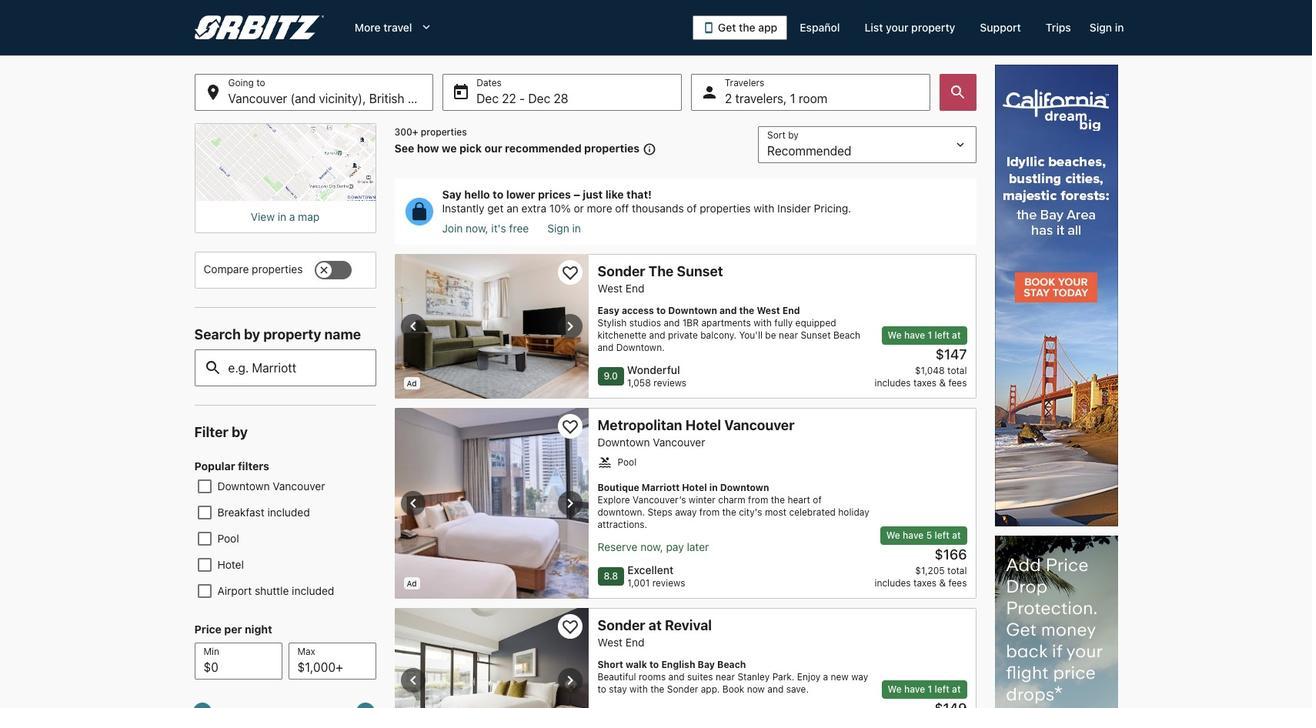 Task type: vqa. For each thing, say whether or not it's contained in the screenshot.
the leftmost A
yes



Task type: locate. For each thing, give the bounding box(es) containing it.
0 vertical spatial ad
[[407, 379, 417, 388]]

2 & from the top
[[940, 577, 946, 589]]

1 horizontal spatial now,
[[641, 540, 663, 553]]

have inside we have 5 left at $166 $1,205 total includes taxes & fees
[[903, 530, 924, 541]]

1 horizontal spatial pool
[[618, 456, 637, 468]]

beach
[[834, 329, 861, 341], [717, 659, 746, 670]]

list your property link
[[852, 14, 968, 42]]

with up be
[[754, 317, 772, 329]]

2 vertical spatial 1
[[928, 684, 932, 695]]

show next image for sonder at revival image
[[561, 671, 579, 690]]

0 vertical spatial left
[[935, 329, 950, 341]]

be
[[765, 329, 776, 341]]

we
[[888, 329, 902, 341], [887, 530, 901, 541], [888, 684, 902, 695]]

fees for $166
[[949, 577, 967, 589]]

in up winter
[[710, 482, 718, 493]]

1,058
[[627, 377, 651, 389]]

0 vertical spatial with
[[754, 202, 775, 215]]

properties right compare
[[252, 263, 303, 276]]

british
[[369, 92, 405, 105]]

& for $147
[[940, 377, 946, 389]]

support
[[980, 21, 1021, 34]]

near inside easy access to downtown and the west end stylish studios and 1br apartments with fully equipped kitchenette and private balcony. you'll be near sunset beach and downtown.
[[779, 329, 798, 341]]

taxes inside 'we have 1 left at $147 $1,048 total includes taxes & fees'
[[914, 377, 937, 389]]

Save Sonder The Sunset to a trip checkbox
[[558, 260, 582, 285]]

room
[[799, 92, 828, 105]]

1 horizontal spatial beach
[[834, 329, 861, 341]]

0 horizontal spatial a
[[289, 210, 295, 223]]

0 vertical spatial by
[[244, 326, 260, 343]]

book
[[723, 684, 745, 695]]

0 vertical spatial west
[[598, 282, 623, 295]]

west up short
[[598, 636, 623, 649]]

1 horizontal spatial a
[[823, 671, 828, 683]]

1 for we have 1 left at
[[928, 684, 932, 695]]

sign for the sign in dropdown button
[[1090, 21, 1112, 34]]

pool image
[[395, 408, 588, 599]]

1 & from the top
[[940, 377, 946, 389]]

1 vertical spatial includes
[[875, 577, 911, 589]]

popular
[[194, 460, 235, 473]]

included down downtown vancouver
[[268, 506, 310, 519]]

taxes down $1,205
[[914, 577, 937, 589]]

vancouver
[[228, 92, 287, 105], [725, 417, 795, 433], [653, 436, 705, 449], [273, 480, 325, 493]]

sign inside dropdown button
[[1090, 21, 1112, 34]]

0 vertical spatial total
[[948, 365, 967, 376]]

0 horizontal spatial property
[[263, 326, 321, 343]]

excellent 1,001 reviews
[[628, 563, 686, 589]]

of up celebrated
[[813, 494, 822, 506]]

the
[[649, 263, 674, 279]]

off
[[615, 202, 629, 215]]

property inside list your property link
[[912, 21, 956, 34]]

a left the map
[[289, 210, 295, 223]]

sonder up short
[[598, 617, 646, 634]]

in right view
[[278, 210, 286, 223]]

0 horizontal spatial of
[[687, 202, 697, 215]]

0 horizontal spatial near
[[716, 671, 735, 683]]

0 vertical spatial taxes
[[914, 377, 937, 389]]

1 total from the top
[[948, 365, 967, 376]]

at inside we have 5 left at $166 $1,205 total includes taxes & fees
[[952, 530, 961, 541]]

we inside 'we have 1 left at $147 $1,048 total includes taxes & fees'
[[888, 329, 902, 341]]

sign in button
[[1084, 14, 1130, 42]]

10%
[[550, 202, 571, 215]]

1 horizontal spatial near
[[779, 329, 798, 341]]

in right trips
[[1115, 21, 1124, 34]]

search
[[194, 326, 241, 343]]

2 vertical spatial end
[[626, 636, 645, 649]]

fully
[[775, 317, 793, 329]]

0 horizontal spatial sign in
[[548, 222, 581, 235]]

2 vertical spatial sonder
[[667, 684, 698, 695]]

end for sonder the sunset
[[626, 282, 645, 295]]

see how we pick our recommended properties
[[395, 142, 640, 155]]

near up book
[[716, 671, 735, 683]]

orbitz logo image
[[194, 15, 324, 40]]

1 horizontal spatial sign in
[[1090, 21, 1124, 34]]

2 taxes from the top
[[914, 577, 937, 589]]

0 vertical spatial a
[[289, 210, 295, 223]]

holiday
[[839, 507, 870, 518]]

steps
[[648, 507, 673, 518]]

1 taxes from the top
[[914, 377, 937, 389]]

downtown up 1br
[[668, 305, 717, 316]]

downtown down metropolitan
[[598, 436, 650, 449]]

sonder for sonder at revival
[[598, 617, 646, 634]]

view from property image
[[395, 254, 588, 399]]

0 vertical spatial sonder
[[598, 263, 646, 279]]

to up get
[[493, 188, 504, 201]]

sonder down suites
[[667, 684, 698, 695]]

to up rooms
[[650, 659, 659, 670]]

left inside we have 5 left at $166 $1,205 total includes taxes & fees
[[935, 530, 950, 541]]

taxes for $166
[[914, 577, 937, 589]]

we for $147
[[888, 329, 902, 341]]

1 vertical spatial sunset
[[801, 329, 831, 341]]

& inside 'we have 1 left at $147 $1,048 total includes taxes & fees'
[[940, 377, 946, 389]]

0 vertical spatial property
[[912, 21, 956, 34]]

1 vertical spatial with
[[754, 317, 772, 329]]

includes inside we have 5 left at $166 $1,205 total includes taxes & fees
[[875, 577, 911, 589]]

0 vertical spatial &
[[940, 377, 946, 389]]

fees down $147
[[949, 377, 967, 389]]

by for filter
[[232, 424, 248, 440]]

a left new
[[823, 671, 828, 683]]

by right 'search'
[[244, 326, 260, 343]]

0 vertical spatial sunset
[[677, 263, 723, 279]]

west inside sonder the sunset west end
[[598, 282, 623, 295]]

our
[[485, 142, 502, 155]]

end inside easy access to downtown and the west end stylish studios and 1br apartments with fully equipped kitchenette and private balcony. you'll be near sunset beach and downtown.
[[783, 305, 800, 316]]

1 vertical spatial left
[[935, 530, 950, 541]]

instantly
[[442, 202, 485, 215]]

from up the city's
[[748, 494, 769, 506]]

end
[[626, 282, 645, 295], [783, 305, 800, 316], [626, 636, 645, 649]]

1 vertical spatial by
[[232, 424, 248, 440]]

1br
[[683, 317, 699, 329]]

end up walk
[[626, 636, 645, 649]]

list
[[442, 222, 852, 236]]

breakfast
[[217, 506, 265, 519]]

0 vertical spatial fees
[[949, 377, 967, 389]]

1 horizontal spatial of
[[813, 494, 822, 506]]

total for $166
[[948, 565, 967, 577]]

1 vertical spatial now,
[[641, 540, 663, 553]]

to inside easy access to downtown and the west end stylish studios and 1br apartments with fully equipped kitchenette and private balcony. you'll be near sunset beach and downtown.
[[657, 305, 666, 316]]

0 horizontal spatial now,
[[466, 222, 489, 235]]

includes inside 'we have 1 left at $147 $1,048 total includes taxes & fees'
[[875, 377, 911, 389]]

have
[[904, 329, 925, 341], [903, 530, 924, 541], [904, 684, 925, 695]]

1 vertical spatial small image
[[598, 456, 612, 470]]

1 left from the top
[[935, 329, 950, 341]]

ad
[[407, 379, 417, 388], [407, 579, 417, 588]]

1 for 2 travelers, 1 room
[[790, 92, 796, 105]]

1 vertical spatial we
[[887, 530, 901, 541]]

small image inside see how we pick our recommended properties link
[[640, 143, 657, 156]]

short
[[598, 659, 623, 670]]

0 vertical spatial now,
[[466, 222, 489, 235]]

2 vertical spatial left
[[935, 684, 950, 695]]

winter
[[689, 494, 716, 506]]

end up fully
[[783, 305, 800, 316]]

hotel right metropolitan
[[686, 417, 721, 433]]

small image up the that!
[[640, 143, 657, 156]]

interior image
[[395, 608, 588, 708]]

0 vertical spatial end
[[626, 282, 645, 295]]

hotel inside boutique marriott hotel in downtown explore vancouver's winter charm from the heart of downtown. steps away from the city's most celebrated holiday attractions.
[[682, 482, 707, 493]]

west inside sonder at revival west end
[[598, 636, 623, 649]]

reviews for wonderful
[[654, 377, 687, 389]]

0 vertical spatial we
[[888, 329, 902, 341]]

1 horizontal spatial sunset
[[801, 329, 831, 341]]

and down 'park.'
[[768, 684, 784, 695]]

$1,000 and above, Maximum, Price per night text field
[[288, 643, 376, 680]]

1 horizontal spatial from
[[748, 494, 769, 506]]

2 vertical spatial we
[[888, 684, 902, 695]]

near
[[779, 329, 798, 341], [716, 671, 735, 683]]

0 vertical spatial 1
[[790, 92, 796, 105]]

sign for sign in link
[[548, 222, 569, 235]]

join now, it's free link
[[442, 222, 529, 236]]

2 vertical spatial west
[[598, 636, 623, 649]]

taxes inside we have 5 left at $166 $1,205 total includes taxes & fees
[[914, 577, 937, 589]]

0 vertical spatial hotel
[[686, 417, 721, 433]]

(and
[[290, 92, 316, 105]]

get the app
[[718, 21, 778, 34]]

3 left from the top
[[935, 684, 950, 695]]

with left insider
[[754, 202, 775, 215]]

at inside 'we have 1 left at $147 $1,048 total includes taxes & fees'
[[952, 329, 961, 341]]

2 ad from the top
[[407, 579, 417, 588]]

beach up book
[[717, 659, 746, 670]]

0 horizontal spatial dec
[[477, 92, 499, 105]]

0 vertical spatial includes
[[875, 377, 911, 389]]

property right your
[[912, 21, 956, 34]]

show next image for sonder the sunset image
[[561, 317, 579, 336]]

reviews inside the wonderful 1,058 reviews
[[654, 377, 687, 389]]

hotel up winter
[[682, 482, 707, 493]]

have for $147
[[904, 329, 925, 341]]

included right "shuttle"
[[292, 584, 334, 597]]

sonder inside sonder the sunset west end
[[598, 263, 646, 279]]

1 vertical spatial sonder
[[598, 617, 646, 634]]

price per night
[[194, 623, 272, 636]]

more travel button
[[342, 14, 446, 42]]

pool down breakfast
[[217, 532, 239, 545]]

by right filter
[[232, 424, 248, 440]]

2 vertical spatial with
[[630, 684, 648, 695]]

taxes
[[914, 377, 937, 389], [914, 577, 937, 589]]

app
[[758, 21, 778, 34]]

downtown up charm
[[720, 482, 769, 493]]

1 for we have 1 left at $147 $1,048 total includes taxes & fees
[[928, 329, 932, 341]]

1
[[790, 92, 796, 105], [928, 329, 932, 341], [928, 684, 932, 695]]

1 horizontal spatial sign
[[1090, 21, 1112, 34]]

total inside 'we have 1 left at $147 $1,048 total includes taxes & fees'
[[948, 365, 967, 376]]

reviews down "excellent"
[[653, 577, 686, 589]]

night
[[245, 623, 272, 636]]

the right get
[[739, 21, 756, 34]]

small image up boutique
[[598, 456, 612, 470]]

fees inside we have 5 left at $166 $1,205 total includes taxes & fees
[[949, 577, 967, 589]]

west inside easy access to downtown and the west end stylish studios and 1br apartments with fully equipped kitchenette and private balcony. you'll be near sunset beach and downtown.
[[757, 305, 780, 316]]

2 left from the top
[[935, 530, 950, 541]]

0 vertical spatial reviews
[[654, 377, 687, 389]]

beach inside short walk to english bay beach beautiful rooms and suites near stanley park. enjoy a new way to stay with the sonder app. book now and save.
[[717, 659, 746, 670]]

1 vertical spatial &
[[940, 577, 946, 589]]

1 vertical spatial end
[[783, 305, 800, 316]]

$0, Minimum, Price per night range field
[[204, 695, 367, 708]]

sign in for sign in link
[[548, 222, 581, 235]]

at
[[952, 329, 961, 341], [952, 530, 961, 541], [649, 617, 662, 634], [952, 684, 961, 695]]

and down the "english"
[[669, 671, 685, 683]]

sonder inside short walk to english bay beach beautiful rooms and suites near stanley park. enjoy a new way to stay with the sonder app. book now and save.
[[667, 684, 698, 695]]

2 vertical spatial have
[[904, 684, 925, 695]]

to for walk
[[650, 659, 659, 670]]

left
[[935, 329, 950, 341], [935, 530, 950, 541], [935, 684, 950, 695]]

& down $1,048
[[940, 377, 946, 389]]

0 horizontal spatial from
[[700, 507, 720, 518]]

28
[[554, 92, 569, 105]]

short walk to english bay beach beautiful rooms and suites near stanley park. enjoy a new way to stay with the sonder app. book now and save.
[[598, 659, 868, 695]]

1 horizontal spatial property
[[912, 21, 956, 34]]

total down $147
[[948, 365, 967, 376]]

1 vertical spatial near
[[716, 671, 735, 683]]

1 vertical spatial total
[[948, 565, 967, 577]]

2
[[725, 92, 732, 105]]

property for by
[[263, 326, 321, 343]]

airport
[[217, 584, 252, 597]]

1 vertical spatial from
[[700, 507, 720, 518]]

0 horizontal spatial small image
[[598, 456, 612, 470]]

0 vertical spatial sign
[[1090, 21, 1112, 34]]

property left name at the top
[[263, 326, 321, 343]]

2 travelers, 1 room
[[725, 92, 828, 105]]

& down $1,205
[[940, 577, 946, 589]]

sign in right trips
[[1090, 21, 1124, 34]]

Save Sonder at Revival to a trip checkbox
[[558, 614, 582, 639]]

fees
[[949, 377, 967, 389], [949, 577, 967, 589]]

total inside we have 5 left at $166 $1,205 total includes taxes & fees
[[948, 565, 967, 577]]

2 total from the top
[[948, 565, 967, 577]]

sunset
[[677, 263, 723, 279], [801, 329, 831, 341]]

1 vertical spatial property
[[263, 326, 321, 343]]

say
[[442, 188, 462, 201]]

in inside button
[[278, 210, 286, 223]]

near inside short walk to english bay beach beautiful rooms and suites near stanley park. enjoy a new way to stay with the sonder app. book now and save.
[[716, 671, 735, 683]]

sign down 10%
[[548, 222, 569, 235]]

sonder at revival west end
[[598, 617, 712, 649]]

properties right thousands
[[700, 202, 751, 215]]

say hello to lower prices – just like that! image
[[405, 198, 433, 226]]

reserve
[[598, 540, 638, 553]]

reviews inside excellent 1,001 reviews
[[653, 577, 686, 589]]

total for $147
[[948, 365, 967, 376]]

marriott
[[642, 482, 680, 493]]

1 fees from the top
[[949, 377, 967, 389]]

sign right trips
[[1090, 21, 1112, 34]]

to inside say hello to lower prices – just like that! instantly get an extra 10% or more off thousands of properties with insider pricing.
[[493, 188, 504, 201]]

west for sonder at revival
[[598, 636, 623, 649]]

1 vertical spatial beach
[[717, 659, 746, 670]]

property for your
[[912, 21, 956, 34]]

pool up boutique
[[618, 456, 637, 468]]

fees down the "$166"
[[949, 577, 967, 589]]

pay
[[666, 540, 684, 553]]

taxes down $1,048
[[914, 377, 937, 389]]

1 vertical spatial sign
[[548, 222, 569, 235]]

dec 22 - dec 28 button
[[443, 74, 682, 111]]

1 vertical spatial pool
[[217, 532, 239, 545]]

1 vertical spatial of
[[813, 494, 822, 506]]

free
[[509, 222, 529, 235]]

sonder for sonder the sunset
[[598, 263, 646, 279]]

west up fully
[[757, 305, 780, 316]]

español
[[800, 21, 840, 34]]

we
[[442, 142, 457, 155]]

downtown.
[[616, 342, 665, 353]]

1 vertical spatial hotel
[[682, 482, 707, 493]]

0 horizontal spatial sunset
[[677, 263, 723, 279]]

&
[[940, 377, 946, 389], [940, 577, 946, 589]]

1 vertical spatial 1
[[928, 329, 932, 341]]

1 vertical spatial west
[[757, 305, 780, 316]]

2 includes from the top
[[875, 577, 911, 589]]

now, left the it's
[[466, 222, 489, 235]]

0 horizontal spatial beach
[[717, 659, 746, 670]]

1 ad from the top
[[407, 379, 417, 388]]

0 vertical spatial near
[[779, 329, 798, 341]]

300+ properties
[[395, 126, 467, 138]]

1 inside dropdown button
[[790, 92, 796, 105]]

show previous image for metropolitan hotel vancouver image
[[404, 494, 422, 513]]

left inside 'we have 1 left at $147 $1,048 total includes taxes & fees'
[[935, 329, 950, 341]]

show next image for metropolitan hotel vancouver image
[[561, 494, 579, 513]]

properties up "like"
[[584, 142, 640, 155]]

0 vertical spatial from
[[748, 494, 769, 506]]

in down or
[[572, 222, 581, 235]]

now, up "excellent"
[[641, 540, 663, 553]]

near down fully
[[779, 329, 798, 341]]

it's
[[491, 222, 506, 235]]

1 includes from the top
[[875, 377, 911, 389]]

sunset down equipped
[[801, 329, 831, 341]]

1 vertical spatial a
[[823, 671, 828, 683]]

we inside we have 5 left at $166 $1,205 total includes taxes & fees
[[887, 530, 901, 541]]

the up apartments
[[739, 305, 755, 316]]

1 vertical spatial ad
[[407, 579, 417, 588]]

sunset right the
[[677, 263, 723, 279]]

dec left 22
[[477, 92, 499, 105]]

with
[[754, 202, 775, 215], [754, 317, 772, 329], [630, 684, 648, 695]]

sign in for the sign in dropdown button
[[1090, 21, 1124, 34]]

with down rooms
[[630, 684, 648, 695]]

reviews for excellent
[[653, 577, 686, 589]]

small image
[[640, 143, 657, 156], [598, 456, 612, 470]]

& inside we have 5 left at $166 $1,205 total includes taxes & fees
[[940, 577, 946, 589]]

show previous image for sonder at revival image
[[404, 671, 422, 690]]

sonder left the
[[598, 263, 646, 279]]

1 inside 'we have 1 left at $147 $1,048 total includes taxes & fees'
[[928, 329, 932, 341]]

1 vertical spatial fees
[[949, 577, 967, 589]]

with inside easy access to downtown and the west end stylish studios and 1br apartments with fully equipped kitchenette and private balcony. you'll be near sunset beach and downtown.
[[754, 317, 772, 329]]

end inside sonder the sunset west end
[[626, 282, 645, 295]]

of right thousands
[[687, 202, 697, 215]]

ad for metropolitan hotel vancouver
[[407, 579, 417, 588]]

1 vertical spatial have
[[903, 530, 924, 541]]

1 horizontal spatial small image
[[640, 143, 657, 156]]

the down rooms
[[651, 684, 665, 695]]

bay
[[698, 659, 715, 670]]

show previous image for sonder the sunset image
[[404, 317, 422, 336]]

in inside boutique marriott hotel in downtown explore vancouver's winter charm from the heart of downtown. steps away from the city's most celebrated holiday attractions.
[[710, 482, 718, 493]]

now, inside 'link'
[[466, 222, 489, 235]]

to up the studios
[[657, 305, 666, 316]]

0 horizontal spatial sign
[[548, 222, 569, 235]]

Save Metropolitan Hotel Vancouver to a trip checkbox
[[558, 414, 582, 439]]

1 vertical spatial taxes
[[914, 577, 937, 589]]

compare properties
[[204, 263, 303, 276]]

with inside say hello to lower prices – just like that! instantly get an extra 10% or more off thousands of properties with insider pricing.
[[754, 202, 775, 215]]

0 vertical spatial sign in
[[1090, 21, 1124, 34]]

0 vertical spatial of
[[687, 202, 697, 215]]

2 fees from the top
[[949, 577, 967, 589]]

reviews down wonderful
[[654, 377, 687, 389]]

heart
[[788, 494, 811, 506]]

total down the "$166"
[[948, 565, 967, 577]]

have inside 'we have 1 left at $147 $1,048 total includes taxes & fees'
[[904, 329, 925, 341]]

properties inside say hello to lower prices – just like that! instantly get an extra 10% or more off thousands of properties with insider pricing.
[[700, 202, 751, 215]]

sonder inside sonder at revival west end
[[598, 617, 646, 634]]

end inside sonder at revival west end
[[626, 636, 645, 649]]

filter
[[194, 424, 229, 440]]

beach down equipped
[[834, 329, 861, 341]]

sign in inside dropdown button
[[1090, 21, 1124, 34]]

1 horizontal spatial dec
[[528, 92, 551, 105]]

and down the studios
[[649, 329, 666, 341]]

0 vertical spatial beach
[[834, 329, 861, 341]]

of inside say hello to lower prices – just like that! instantly get an extra 10% or more off thousands of properties with insider pricing.
[[687, 202, 697, 215]]

end up access
[[626, 282, 645, 295]]

left for $166
[[935, 530, 950, 541]]

hotel up airport
[[217, 558, 244, 571]]

1 vertical spatial reviews
[[653, 577, 686, 589]]

in for sign in link
[[572, 222, 581, 235]]

sign in down 10%
[[548, 222, 581, 235]]

0 vertical spatial small image
[[640, 143, 657, 156]]

in inside dropdown button
[[1115, 21, 1124, 34]]

from down winter
[[700, 507, 720, 518]]

kitchenette
[[598, 329, 647, 341]]

west up easy on the left of the page
[[598, 282, 623, 295]]

1,001
[[628, 577, 650, 589]]

dec right -
[[528, 92, 551, 105]]

1 vertical spatial sign in
[[548, 222, 581, 235]]

0 vertical spatial have
[[904, 329, 925, 341]]

fees inside 'we have 1 left at $147 $1,048 total includes taxes & fees'
[[949, 377, 967, 389]]



Task type: describe. For each thing, give the bounding box(es) containing it.
enjoy
[[797, 671, 821, 683]]

sonder the sunset west end
[[598, 263, 723, 295]]

breakfast included
[[217, 506, 310, 519]]

2 vertical spatial hotel
[[217, 558, 244, 571]]

an
[[507, 202, 519, 215]]

view in a map
[[251, 210, 320, 223]]

-
[[520, 92, 525, 105]]

search image
[[949, 83, 967, 102]]

trips
[[1046, 21, 1071, 34]]

wonderful 1,058 reviews
[[627, 363, 687, 389]]

price
[[194, 623, 222, 636]]

equipped
[[796, 317, 836, 329]]

rooms
[[639, 671, 666, 683]]

app.
[[701, 684, 720, 695]]

and down kitchenette
[[598, 342, 614, 353]]

$1,205
[[916, 565, 945, 577]]

includes for $166
[[875, 577, 911, 589]]

travel
[[384, 21, 412, 34]]

now
[[747, 684, 765, 695]]

downtown inside metropolitan hotel vancouver downtown vancouver
[[598, 436, 650, 449]]

9.0
[[604, 370, 618, 382]]

airport shuttle included
[[217, 584, 334, 597]]

the up most at the right of the page
[[771, 494, 785, 506]]

join now, it's free
[[442, 222, 529, 235]]

1 vertical spatial included
[[292, 584, 334, 597]]

and up apartments
[[720, 305, 737, 316]]

popular filters
[[194, 460, 269, 473]]

includes for $147
[[875, 377, 911, 389]]

way
[[851, 671, 868, 683]]

end for sonder at revival
[[626, 636, 645, 649]]

columbia,
[[408, 92, 464, 105]]

pricing.
[[814, 202, 852, 215]]

& for $166
[[940, 577, 946, 589]]

boutique
[[598, 482, 639, 493]]

the down charm
[[722, 507, 737, 518]]

at inside sonder at revival west end
[[649, 617, 662, 634]]

list your property
[[865, 21, 956, 34]]

a inside button
[[289, 210, 295, 223]]

hello
[[464, 188, 490, 201]]

charm
[[718, 494, 746, 506]]

0 vertical spatial pool
[[618, 456, 637, 468]]

to for hello
[[493, 188, 504, 201]]

revival
[[665, 617, 712, 634]]

sign in link
[[548, 222, 581, 236]]

taxes for $147
[[914, 377, 937, 389]]

beach inside easy access to downtown and the west end stylish studios and 1br apartments with fully equipped kitchenette and private balcony. you'll be near sunset beach and downtown.
[[834, 329, 861, 341]]

vancouver inside dropdown button
[[228, 92, 287, 105]]

static map image image
[[194, 123, 376, 201]]

attractions.
[[598, 519, 647, 530]]

vancouver (and vicinity), british columbia, canada button
[[194, 74, 510, 111]]

0 horizontal spatial pool
[[217, 532, 239, 545]]

a inside short walk to english bay beach beautiful rooms and suites near stanley park. enjoy a new way to stay with the sonder app. book now and save.
[[823, 671, 828, 683]]

ad for sonder the sunset
[[407, 379, 417, 388]]

at for we have 1 left at
[[952, 684, 961, 695]]

boutique marriott hotel in downtown explore vancouver's winter charm from the heart of downtown. steps away from the city's most celebrated holiday attractions.
[[598, 482, 870, 530]]

pick
[[460, 142, 482, 155]]

2 travelers, 1 room button
[[691, 74, 930, 111]]

the inside easy access to downtown and the west end stylish studios and 1br apartments with fully equipped kitchenette and private balcony. you'll be near sunset beach and downtown.
[[739, 305, 755, 316]]

city's
[[739, 507, 763, 518]]

to left stay
[[598, 684, 606, 695]]

save.
[[786, 684, 809, 695]]

$0, Minimum, Price per night text field
[[194, 643, 282, 680]]

wonderful
[[627, 363, 680, 376]]

now, for join
[[466, 222, 489, 235]]

thousands
[[632, 202, 684, 215]]

properties up we
[[421, 126, 467, 138]]

stay
[[609, 684, 627, 695]]

list containing join now, it's free
[[442, 222, 852, 236]]

we have 1 left at
[[888, 684, 961, 695]]

apartments
[[702, 317, 751, 329]]

at for we have 1 left at $147 $1,048 total includes taxes & fees
[[952, 329, 961, 341]]

at for we have 5 left at $166 $1,205 total includes taxes & fees
[[952, 530, 961, 541]]

recommended
[[505, 142, 582, 155]]

name
[[324, 326, 361, 343]]

hotel inside metropolitan hotel vancouver downtown vancouver
[[686, 417, 721, 433]]

left for $147
[[935, 329, 950, 341]]

sunset inside sonder the sunset west end
[[677, 263, 723, 279]]

now, for reserve
[[641, 540, 663, 553]]

later
[[687, 540, 709, 553]]

dec 22 - dec 28
[[477, 92, 569, 105]]

filter by
[[194, 424, 248, 440]]

to for access
[[657, 305, 666, 316]]

español button
[[788, 14, 852, 42]]

view in a map button
[[204, 210, 367, 224]]

per
[[224, 623, 242, 636]]

support link
[[968, 14, 1034, 42]]

stanley
[[738, 671, 770, 683]]

sunset inside easy access to downtown and the west end stylish studios and 1br apartments with fully equipped kitchenette and private balcony. you'll be near sunset beach and downtown.
[[801, 329, 831, 341]]

downtown inside easy access to downtown and the west end stylish studios and 1br apartments with fully equipped kitchenette and private balcony. you'll be near sunset beach and downtown.
[[668, 305, 717, 316]]

by for search
[[244, 326, 260, 343]]

filters
[[238, 460, 269, 473]]

canada
[[467, 92, 510, 105]]

downtown inside boutique marriott hotel in downtown explore vancouver's winter charm from the heart of downtown. steps away from the city's most celebrated holiday attractions.
[[720, 482, 769, 493]]

your
[[886, 21, 909, 34]]

in for the sign in dropdown button
[[1115, 21, 1124, 34]]

easy access to downtown and the west end stylish studios and 1br apartments with fully equipped kitchenette and private balcony. you'll be near sunset beach and downtown.
[[598, 305, 861, 353]]

explore
[[598, 494, 630, 506]]

easy
[[598, 305, 620, 316]]

$147
[[936, 346, 967, 363]]

west for sonder the sunset
[[598, 282, 623, 295]]

0 vertical spatial included
[[268, 506, 310, 519]]

and up private
[[664, 317, 680, 329]]

the inside short walk to english bay beach beautiful rooms and suites near stanley park. enjoy a new way to stay with the sonder app. book now and save.
[[651, 684, 665, 695]]

fees for $147
[[949, 377, 967, 389]]

metropolitan
[[598, 417, 683, 433]]

$1,000 and above, Maximum, Price per night range field
[[204, 695, 367, 708]]

beautiful
[[598, 671, 636, 683]]

new
[[831, 671, 849, 683]]

map
[[298, 210, 320, 223]]

trips link
[[1034, 14, 1084, 42]]

5
[[927, 530, 932, 541]]

vancouver (and vicinity), british columbia, canada
[[228, 92, 510, 105]]

1 dec from the left
[[477, 92, 499, 105]]

celebrated
[[789, 507, 836, 518]]

see
[[395, 142, 414, 155]]

excellent
[[628, 563, 674, 577]]

studios
[[629, 317, 661, 329]]

extra
[[522, 202, 547, 215]]

with inside short walk to english bay beach beautiful rooms and suites near stanley park. enjoy a new way to stay with the sonder app. book now and save.
[[630, 684, 648, 695]]

–
[[574, 188, 580, 201]]

8.8
[[604, 570, 618, 582]]

we for $166
[[887, 530, 901, 541]]

join
[[442, 222, 463, 235]]

more
[[587, 202, 612, 215]]

like
[[606, 188, 624, 201]]

how
[[417, 142, 439, 155]]

see how we pick our recommended properties link
[[395, 142, 657, 156]]

download the app button image
[[703, 22, 715, 34]]

just
[[583, 188, 603, 201]]

2 dec from the left
[[528, 92, 551, 105]]

downtown down the filters
[[217, 480, 270, 493]]

have for $166
[[903, 530, 924, 541]]

insider
[[778, 202, 811, 215]]

of inside boutique marriott hotel in downtown explore vancouver's winter charm from the heart of downtown. steps away from the city's most celebrated holiday attractions.
[[813, 494, 822, 506]]

in for view in a map button
[[278, 210, 286, 223]]



